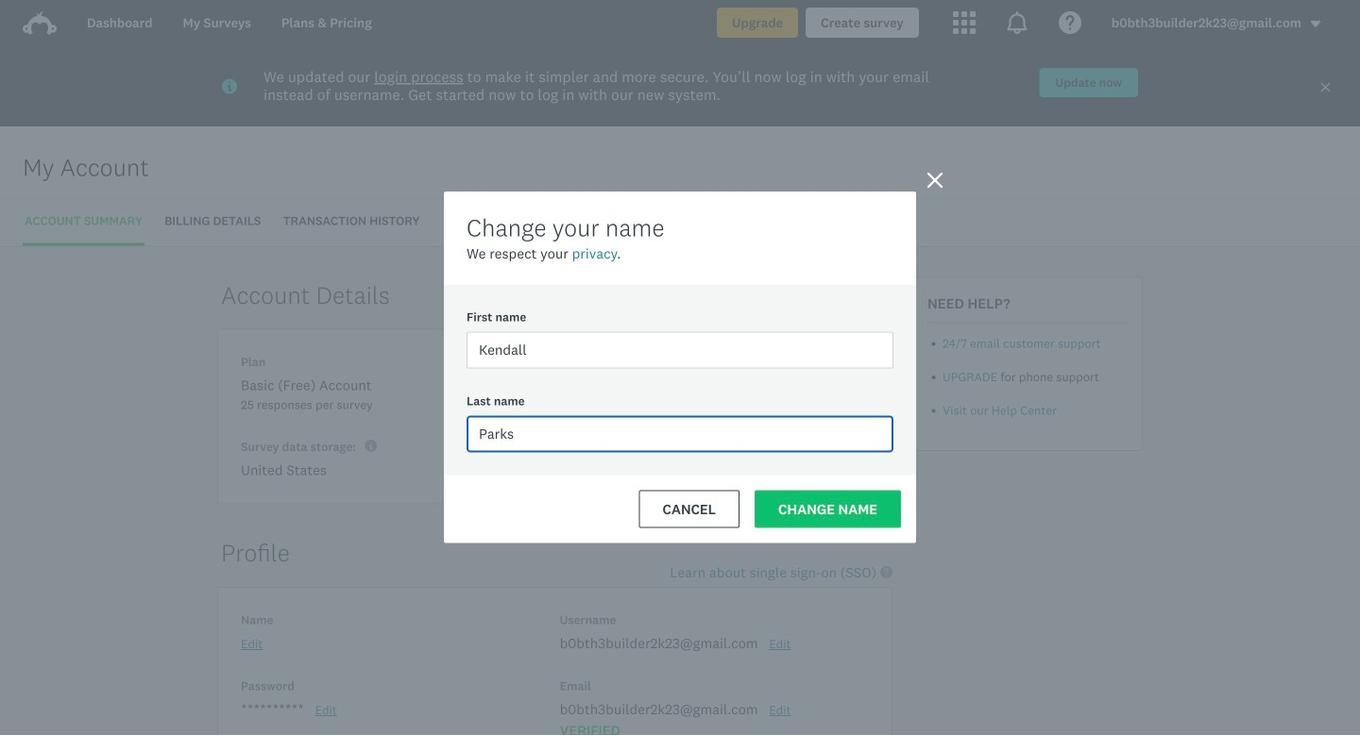 Task type: locate. For each thing, give the bounding box(es) containing it.
x image
[[1319, 81, 1332, 94]]

1 horizontal spatial products icon image
[[1006, 11, 1028, 34]]

1 products icon image from the left
[[953, 11, 975, 34]]

2 products icon image from the left
[[1006, 11, 1028, 34]]

products icon image
[[953, 11, 975, 34], [1006, 11, 1028, 34]]

0 horizontal spatial products icon image
[[953, 11, 975, 34]]

None text field
[[467, 332, 893, 369], [467, 416, 893, 453], [467, 332, 893, 369], [467, 416, 893, 453]]



Task type: describe. For each thing, give the bounding box(es) containing it.
surveymonkey logo image
[[23, 11, 57, 35]]

help icon image
[[1059, 11, 1081, 34]]



Task type: vqa. For each thing, say whether or not it's contained in the screenshot.
first Products Icon from right
yes



